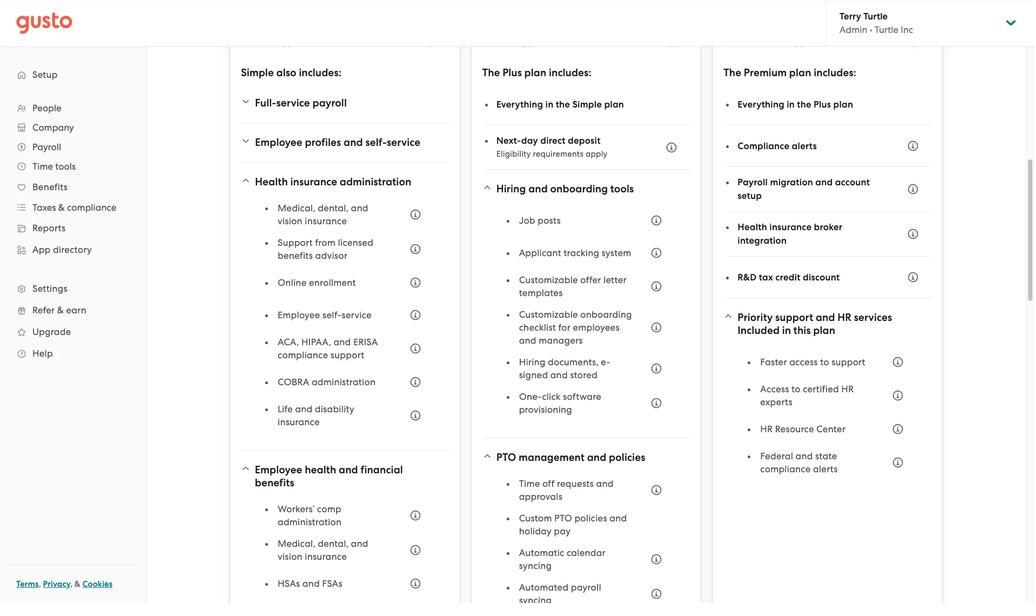 Task type: describe. For each thing, give the bounding box(es) containing it.
tracking
[[564, 248, 599, 258]]

people
[[32, 103, 61, 113]]

help
[[32, 348, 53, 359]]

state
[[816, 451, 837, 462]]

reports link
[[11, 218, 135, 238]]

life
[[278, 404, 293, 415]]

support up simple also includes:
[[273, 36, 307, 47]]

2 vision from the top
[[278, 551, 303, 562]]

cookies
[[83, 579, 113, 589]]

taxes
[[32, 202, 56, 213]]

and inside payroll migration and account setup
[[816, 177, 833, 188]]

premium
[[744, 66, 787, 79]]

the premium plan includes:
[[724, 66, 857, 79]]

and inside dropdown button
[[344, 136, 363, 149]]

the plus plan includes:
[[482, 66, 592, 79]]

and inside custom pto policies and holiday pay
[[610, 513, 627, 524]]

the for the plus plan includes:
[[482, 66, 500, 79]]

access to certified hr experts
[[761, 384, 854, 408]]

the for the premium plan includes:
[[724, 66, 742, 79]]

broker
[[814, 222, 843, 233]]

health for health insurance administration
[[255, 176, 288, 188]]

payroll for payroll migration and account setup
[[738, 177, 768, 188]]

full-
[[255, 97, 276, 109]]

list containing faster access to support
[[749, 350, 910, 484]]

dedicated
[[738, 36, 783, 47]]

self- inside 'list'
[[323, 310, 342, 320]]

and inside aca, hipaa, and erisa compliance support
[[334, 337, 351, 348]]

included
[[738, 324, 780, 337]]

day
[[521, 135, 538, 146]]

online enrollment
[[278, 277, 356, 288]]

letter
[[604, 275, 627, 285]]

list for pto management and policies
[[507, 477, 669, 603]]

cookies button
[[83, 578, 113, 591]]

administration for workers' comp administration
[[278, 517, 342, 527]]

hr for certified
[[842, 384, 854, 395]]

policies inside pto management and policies dropdown button
[[609, 451, 646, 464]]

terry
[[840, 11, 861, 22]]

directory
[[53, 244, 92, 255]]

refer & earn
[[32, 305, 86, 316]]

insurance inside life and disability insurance
[[278, 417, 320, 428]]

customizable for templates
[[519, 275, 578, 285]]

in for premium
[[787, 99, 795, 110]]

stored
[[570, 370, 598, 380]]

& for earn
[[57, 305, 64, 316]]

hsas and fsas
[[278, 578, 343, 589]]

hr resource center
[[761, 424, 846, 435]]

and inside life and disability insurance
[[295, 404, 313, 415]]

direct
[[541, 135, 566, 146]]

tools inside time tools dropdown button
[[55, 161, 76, 172]]

this
[[794, 324, 811, 337]]

dedicated support + csm
[[738, 36, 850, 47]]

administration for health insurance administration
[[340, 176, 412, 188]]

taxes & compliance button
[[11, 198, 135, 217]]

from
[[315, 237, 336, 248]]

fsas
[[322, 578, 343, 589]]

aca,
[[278, 337, 299, 348]]

managers
[[539, 335, 583, 346]]

r&d
[[738, 272, 757, 283]]

customizable for for
[[519, 309, 578, 320]]

comp
[[317, 504, 341, 515]]

templates
[[519, 288, 563, 298]]

2 vertical spatial hr
[[761, 424, 773, 435]]

terms link
[[16, 579, 39, 589]]

automated
[[519, 582, 569, 593]]

management
[[519, 451, 585, 464]]

simple also includes:
[[241, 66, 342, 79]]

offer
[[581, 275, 601, 285]]

includes: for the plus plan includes:
[[549, 66, 592, 79]]

financial
[[361, 464, 403, 476]]

1 horizontal spatial service
[[342, 310, 372, 320]]

1 full support from the left
[[255, 36, 307, 47]]

support inside aca, hipaa, and erisa compliance support
[[331, 350, 365, 360]]

and inside time off requests and approvals
[[596, 478, 614, 489]]

advisor
[[315, 250, 348, 261]]

upgrade
[[32, 326, 71, 337]]

payroll for payroll
[[32, 142, 61, 152]]

migration
[[770, 177, 813, 188]]

enrollment
[[309, 277, 356, 288]]

reports
[[32, 223, 66, 233]]

hiring and onboarding tools button
[[482, 176, 690, 202]]

0 vertical spatial alerts
[[792, 140, 817, 152]]

documents,
[[548, 357, 599, 368]]

requirements
[[533, 149, 584, 159]]

eligibility
[[497, 149, 531, 159]]

faster access to support
[[761, 357, 866, 368]]

hr for and
[[838, 311, 852, 324]]

0 vertical spatial service
[[276, 97, 310, 109]]

1 horizontal spatial to
[[820, 357, 829, 368]]

click
[[542, 391, 561, 402]]

list for hiring and onboarding tools
[[507, 209, 669, 425]]

access
[[761, 384, 789, 395]]

insurance inside health insurance broker integration
[[770, 222, 812, 233]]

2 full from the left
[[497, 36, 512, 47]]

workers'
[[278, 504, 315, 515]]

full-service payroll button
[[241, 90, 449, 116]]

one-
[[519, 391, 542, 402]]

credit
[[776, 272, 801, 283]]

pto management and policies button
[[482, 445, 690, 471]]

pto inside custom pto policies and holiday pay
[[555, 513, 572, 524]]

support up 'certified'
[[832, 357, 866, 368]]

priority support and hr services included in this plan
[[738, 311, 892, 337]]

employee for employee profiles and self-service
[[255, 136, 303, 149]]

tax
[[759, 272, 773, 283]]

1 , from the left
[[39, 579, 41, 589]]

licensed
[[338, 237, 373, 248]]

tools inside 'hiring and onboarding tools' dropdown button
[[611, 183, 634, 195]]

1 vertical spatial service
[[387, 136, 421, 149]]

integration
[[738, 235, 787, 246]]

hiring for hiring documents, e- signed and stored
[[519, 357, 546, 368]]

employee health and financial benefits
[[255, 464, 403, 489]]

pto management and policies
[[497, 451, 646, 464]]

center
[[817, 424, 846, 435]]

federal and state compliance alerts
[[761, 451, 838, 475]]

to inside access to certified hr experts
[[792, 384, 801, 395]]

and inside employee health and financial benefits
[[339, 464, 358, 476]]

life and disability insurance
[[278, 404, 355, 428]]

everything for plus
[[497, 99, 543, 110]]

inc
[[901, 24, 914, 35]]

online
[[278, 277, 307, 288]]

2 medical, from the top
[[278, 538, 315, 549]]

certified
[[803, 384, 839, 395]]

employee self-service
[[278, 310, 372, 320]]

priority
[[738, 311, 773, 324]]

time tools
[[32, 161, 76, 172]]

2 dental, from the top
[[318, 538, 349, 549]]

time for time off requests and approvals
[[519, 478, 540, 489]]

automated payroll syncing
[[519, 582, 601, 603]]



Task type: vqa. For each thing, say whether or not it's contained in the screenshot.
want in Dialog main content Element
no



Task type: locate. For each thing, give the bounding box(es) containing it.
0 vertical spatial pto
[[497, 451, 516, 464]]

full-service payroll
[[255, 97, 347, 109]]

in down the premium plan includes:
[[787, 99, 795, 110]]

1 full from the left
[[255, 36, 270, 47]]

1 vertical spatial hr
[[842, 384, 854, 395]]

medical, down workers' comp administration
[[278, 538, 315, 549]]

insurance down life at the bottom left of the page
[[278, 417, 320, 428]]

turtle right •
[[875, 24, 899, 35]]

compliance inside federal and state compliance alerts
[[761, 464, 811, 475]]

insurance inside dropdown button
[[290, 176, 337, 188]]

compliance
[[67, 202, 116, 213], [278, 350, 328, 360], [761, 464, 811, 475]]

1 vertical spatial administration
[[312, 377, 376, 388]]

time up approvals in the bottom right of the page
[[519, 478, 540, 489]]

time for time tools
[[32, 161, 53, 172]]

and inside hiring documents, e- signed and stored
[[551, 370, 568, 380]]

hiring and onboarding tools
[[497, 183, 634, 195]]

payroll up profiles
[[313, 97, 347, 109]]

customizable up checklist
[[519, 309, 578, 320]]

payroll down calendar
[[571, 582, 601, 593]]

customizable up templates
[[519, 275, 578, 285]]

account
[[835, 177, 870, 188]]

compliance down benefits link
[[67, 202, 116, 213]]

support left +
[[786, 36, 820, 47]]

0 vertical spatial onboarding
[[550, 183, 608, 195]]

hr left services
[[838, 311, 852, 324]]

employee inside dropdown button
[[255, 136, 303, 149]]

+
[[822, 36, 828, 47]]

self- inside dropdown button
[[366, 136, 387, 149]]

and
[[344, 136, 363, 149], [816, 177, 833, 188], [529, 183, 548, 195], [351, 203, 368, 213], [816, 311, 835, 324], [519, 335, 537, 346], [334, 337, 351, 348], [551, 370, 568, 380], [295, 404, 313, 415], [796, 451, 813, 462], [587, 451, 607, 464], [339, 464, 358, 476], [596, 478, 614, 489], [610, 513, 627, 524], [351, 538, 368, 549], [303, 578, 320, 589]]

time
[[32, 161, 53, 172], [519, 478, 540, 489]]

support up the plus plan includes:
[[514, 36, 548, 47]]

1 horizontal spatial plus
[[814, 99, 831, 110]]

1 vertical spatial self-
[[323, 310, 342, 320]]

health insurance broker integration
[[738, 222, 843, 246]]

onboarding
[[550, 183, 608, 195], [581, 309, 632, 320]]

1 vertical spatial health
[[738, 222, 767, 233]]

custom pto policies and holiday pay
[[519, 513, 627, 537]]

vision up support
[[278, 216, 303, 226]]

the down the premium plan includes:
[[797, 99, 812, 110]]

list containing job posts
[[507, 209, 669, 425]]

payroll inside payroll migration and account setup
[[738, 177, 768, 188]]

2 horizontal spatial service
[[387, 136, 421, 149]]

1 vertical spatial tools
[[611, 183, 634, 195]]

people button
[[11, 98, 135, 118]]

1 vertical spatial payroll
[[738, 177, 768, 188]]

0 horizontal spatial the
[[482, 66, 500, 79]]

0 vertical spatial vision
[[278, 216, 303, 226]]

employees
[[573, 322, 620, 333]]

and inside priority support and hr services included in this plan
[[816, 311, 835, 324]]

for
[[559, 322, 571, 333]]

2 includes: from the left
[[549, 66, 592, 79]]

1 vertical spatial employee
[[278, 310, 320, 320]]

hr inside priority support and hr services included in this plan
[[838, 311, 852, 324]]

requests
[[557, 478, 594, 489]]

job posts
[[519, 215, 561, 226]]

1 vertical spatial turtle
[[875, 24, 899, 35]]

1 vertical spatial payroll
[[571, 582, 601, 593]]

employee down full-
[[255, 136, 303, 149]]

everything down the plus plan includes:
[[497, 99, 543, 110]]

employee inside employee health and financial benefits
[[255, 464, 302, 476]]

full up simple also includes:
[[255, 36, 270, 47]]

syncing for automatic calendar syncing
[[519, 560, 552, 571]]

in left this
[[782, 324, 791, 337]]

0 horizontal spatial pto
[[497, 451, 516, 464]]

administration inside dropdown button
[[340, 176, 412, 188]]

benefits inside support from licensed benefits advisor
[[278, 250, 313, 261]]

1 vertical spatial syncing
[[519, 595, 552, 603]]

pto up pay
[[555, 513, 572, 524]]

the
[[556, 99, 570, 110], [797, 99, 812, 110]]

hr inside access to certified hr experts
[[842, 384, 854, 395]]

1 vertical spatial to
[[792, 384, 801, 395]]

upgrade link
[[11, 322, 135, 342]]

next-day direct deposit eligibility requirements apply
[[497, 135, 608, 159]]

to right the access in the right of the page
[[820, 357, 829, 368]]

list containing workers' comp administration
[[266, 503, 427, 603]]

dental, down comp
[[318, 538, 349, 549]]

hiring inside hiring documents, e- signed and stored
[[519, 357, 546, 368]]

setup link
[[11, 65, 135, 84]]

compliance alerts
[[738, 140, 817, 152]]

1 horizontal spatial policies
[[609, 451, 646, 464]]

hiring up signed
[[519, 357, 546, 368]]

help link
[[11, 344, 135, 363]]

health inside dropdown button
[[255, 176, 288, 188]]

employee inside 'list'
[[278, 310, 320, 320]]

1 horizontal spatial payroll
[[738, 177, 768, 188]]

2 the from the left
[[724, 66, 742, 79]]

support
[[278, 237, 313, 248]]

1 vertical spatial simple
[[573, 99, 602, 110]]

policies inside custom pto policies and holiday pay
[[575, 513, 607, 524]]

settings
[[32, 283, 67, 294]]

1 horizontal spatial full support
[[497, 36, 548, 47]]

1 vertical spatial alerts
[[813, 464, 838, 475]]

0 vertical spatial medical,
[[278, 203, 315, 213]]

syncing inside automatic calendar syncing
[[519, 560, 552, 571]]

2 vertical spatial compliance
[[761, 464, 811, 475]]

administration down employee profiles and self-service dropdown button
[[340, 176, 412, 188]]

& inside refer & earn link
[[57, 305, 64, 316]]

1 vertical spatial benefits
[[255, 477, 294, 489]]

1 horizontal spatial self-
[[366, 136, 387, 149]]

onboarding inside customizable onboarding checklist for employees and managers
[[581, 309, 632, 320]]

2 vertical spatial &
[[75, 579, 81, 589]]

1 horizontal spatial time
[[519, 478, 540, 489]]

setup
[[738, 190, 762, 202]]

payroll down company
[[32, 142, 61, 152]]

earn
[[66, 305, 86, 316]]

hiring down eligibility on the top of page
[[497, 183, 526, 195]]

1 horizontal spatial includes:
[[549, 66, 592, 79]]

software
[[563, 391, 602, 402]]

the for plus
[[556, 99, 570, 110]]

customizable inside customizable offer letter templates
[[519, 275, 578, 285]]

0 horizontal spatial the
[[556, 99, 570, 110]]

0 horizontal spatial ,
[[39, 579, 41, 589]]

turtle up •
[[864, 11, 888, 22]]

approvals
[[519, 491, 563, 502]]

alerts
[[792, 140, 817, 152], [813, 464, 838, 475]]

employee for employee self-service
[[278, 310, 320, 320]]

time tools button
[[11, 157, 135, 176]]

0 vertical spatial health
[[255, 176, 288, 188]]

time inside time off requests and approvals
[[519, 478, 540, 489]]

health
[[305, 464, 336, 476]]

includes: right also
[[299, 66, 342, 79]]

syncing inside automated payroll syncing
[[519, 595, 552, 603]]

benefits up the workers'
[[255, 477, 294, 489]]

employee
[[255, 136, 303, 149], [278, 310, 320, 320], [255, 464, 302, 476]]

customizable inside customizable onboarding checklist for employees and managers
[[519, 309, 578, 320]]

1 vertical spatial hiring
[[519, 357, 546, 368]]

full
[[255, 36, 270, 47], [497, 36, 512, 47]]

dental,
[[318, 203, 349, 213], [318, 538, 349, 549]]

one-click software provisioning
[[519, 391, 602, 415]]

access
[[790, 357, 818, 368]]

1 horizontal spatial everything
[[738, 99, 785, 110]]

1 vertical spatial compliance
[[278, 350, 328, 360]]

0 vertical spatial administration
[[340, 176, 412, 188]]

applicant
[[519, 248, 561, 258]]

simple left also
[[241, 66, 274, 79]]

off
[[543, 478, 555, 489]]

1 horizontal spatial tools
[[611, 183, 634, 195]]

hipaa,
[[302, 337, 331, 348]]

company
[[32, 122, 74, 133]]

0 vertical spatial tools
[[55, 161, 76, 172]]

1 horizontal spatial the
[[797, 99, 812, 110]]

support from licensed benefits advisor
[[278, 237, 373, 261]]

0 vertical spatial plus
[[503, 66, 522, 79]]

2 everything from the left
[[738, 99, 785, 110]]

0 vertical spatial medical, dental, and vision insurance
[[278, 203, 368, 226]]

full up the plus plan includes:
[[497, 36, 512, 47]]

3 includes: from the left
[[814, 66, 857, 79]]

0 horizontal spatial to
[[792, 384, 801, 395]]

1 horizontal spatial payroll
[[571, 582, 601, 593]]

1 vertical spatial &
[[57, 305, 64, 316]]

hiring inside dropdown button
[[497, 183, 526, 195]]

0 vertical spatial benefits
[[278, 250, 313, 261]]

1 the from the left
[[556, 99, 570, 110]]

1 horizontal spatial pto
[[555, 513, 572, 524]]

in inside priority support and hr services included in this plan
[[782, 324, 791, 337]]

payroll migration and account setup
[[738, 177, 870, 202]]

everything down premium
[[738, 99, 785, 110]]

administration
[[340, 176, 412, 188], [312, 377, 376, 388], [278, 517, 342, 527]]

hr left resource
[[761, 424, 773, 435]]

compliance down hipaa, at the bottom
[[278, 350, 328, 360]]

0 horizontal spatial plus
[[503, 66, 522, 79]]

to right access
[[792, 384, 801, 395]]

the up direct
[[556, 99, 570, 110]]

syncing down 'automatic'
[[519, 560, 552, 571]]

, left "cookies" on the bottom left of the page
[[70, 579, 73, 589]]

onboarding up employees
[[581, 309, 632, 320]]

1 medical, dental, and vision insurance from the top
[[278, 203, 368, 226]]

0 vertical spatial payroll
[[313, 97, 347, 109]]

workers' comp administration
[[278, 504, 342, 527]]

everything
[[497, 99, 543, 110], [738, 99, 785, 110]]

syncing for automated payroll syncing
[[519, 595, 552, 603]]

and inside federal and state compliance alerts
[[796, 451, 813, 462]]

medical, up support
[[278, 203, 315, 213]]

1 dental, from the top
[[318, 203, 349, 213]]

onboarding inside dropdown button
[[550, 183, 608, 195]]

& for compliance
[[58, 202, 65, 213]]

1 vertical spatial time
[[519, 478, 540, 489]]

1 vertical spatial medical,
[[278, 538, 315, 549]]

in down the plus plan includes:
[[546, 99, 554, 110]]

2 , from the left
[[70, 579, 73, 589]]

alerts inside federal and state compliance alerts
[[813, 464, 838, 475]]

in
[[546, 99, 554, 110], [787, 99, 795, 110], [782, 324, 791, 337]]

next-
[[497, 135, 521, 146]]

support down erisa
[[331, 350, 365, 360]]

2 vertical spatial service
[[342, 310, 372, 320]]

administration up disability
[[312, 377, 376, 388]]

benefits inside employee health and financial benefits
[[255, 477, 294, 489]]

privacy
[[43, 579, 70, 589]]

2 vertical spatial employee
[[255, 464, 302, 476]]

includes: for the premium plan includes:
[[814, 66, 857, 79]]

health for health insurance broker integration
[[738, 222, 767, 233]]

refer & earn link
[[11, 301, 135, 320]]

time up benefits
[[32, 161, 53, 172]]

1 vertical spatial vision
[[278, 551, 303, 562]]

0 horizontal spatial payroll
[[313, 97, 347, 109]]

dental, down "health insurance administration"
[[318, 203, 349, 213]]

1 horizontal spatial health
[[738, 222, 767, 233]]

& left "cookies" on the bottom left of the page
[[75, 579, 81, 589]]

, left privacy
[[39, 579, 41, 589]]

experts
[[761, 397, 793, 408]]

0 vertical spatial time
[[32, 161, 53, 172]]

1 vertical spatial onboarding
[[581, 309, 632, 320]]

employee for employee health and financial benefits
[[255, 464, 302, 476]]

0 vertical spatial simple
[[241, 66, 274, 79]]

1 horizontal spatial simple
[[573, 99, 602, 110]]

compliance inside dropdown button
[[67, 202, 116, 213]]

posts
[[538, 215, 561, 226]]

0 vertical spatial &
[[58, 202, 65, 213]]

1 vision from the top
[[278, 216, 303, 226]]

0 vertical spatial turtle
[[864, 11, 888, 22]]

also
[[276, 66, 297, 79]]

& right taxes
[[58, 202, 65, 213]]

1 horizontal spatial ,
[[70, 579, 73, 589]]

0 vertical spatial dental,
[[318, 203, 349, 213]]

1 vertical spatial policies
[[575, 513, 607, 524]]

hr right 'certified'
[[842, 384, 854, 395]]

0 horizontal spatial self-
[[323, 310, 342, 320]]

system
[[602, 248, 632, 258]]

0 horizontal spatial service
[[276, 97, 310, 109]]

simple up deposit
[[573, 99, 602, 110]]

hiring for hiring and onboarding tools
[[497, 183, 526, 195]]

1 the from the left
[[482, 66, 500, 79]]

profiles
[[305, 136, 341, 149]]

syncing down automated
[[519, 595, 552, 603]]

insurance up fsas
[[305, 551, 347, 562]]

benefits down support
[[278, 250, 313, 261]]

insurance up integration
[[770, 222, 812, 233]]

1 everything from the left
[[497, 99, 543, 110]]

2 syncing from the top
[[519, 595, 552, 603]]

includes: down csm
[[814, 66, 857, 79]]

benefits
[[278, 250, 313, 261], [255, 477, 294, 489]]

1 medical, from the top
[[278, 203, 315, 213]]

0 vertical spatial to
[[820, 357, 829, 368]]

vision up the hsas
[[278, 551, 303, 562]]

deposit
[[568, 135, 601, 146]]

compliance inside aca, hipaa, and erisa compliance support
[[278, 350, 328, 360]]

plan inside priority support and hr services included in this plan
[[814, 324, 836, 337]]

0 horizontal spatial full support
[[255, 36, 307, 47]]

customizable
[[519, 275, 578, 285], [519, 309, 578, 320]]

2 customizable from the top
[[519, 309, 578, 320]]

& inside taxes & compliance dropdown button
[[58, 202, 65, 213]]

payroll inside automated payroll syncing
[[571, 582, 601, 593]]

1 vertical spatial pto
[[555, 513, 572, 524]]

r&d tax credit discount
[[738, 272, 840, 283]]

full support up the plus plan includes:
[[497, 36, 548, 47]]

alerts down state
[[813, 464, 838, 475]]

everything in the simple plan
[[497, 99, 624, 110]]

1 horizontal spatial full
[[497, 36, 512, 47]]

the
[[482, 66, 500, 79], [724, 66, 742, 79]]

1 vertical spatial medical, dental, and vision insurance
[[278, 538, 368, 562]]

1 vertical spatial plus
[[814, 99, 831, 110]]

support inside priority support and hr services included in this plan
[[776, 311, 814, 324]]

& left the earn
[[57, 305, 64, 316]]

2 vertical spatial administration
[[278, 517, 342, 527]]

0 vertical spatial policies
[[609, 451, 646, 464]]

holiday
[[519, 526, 552, 537]]

0 vertical spatial hiring
[[497, 183, 526, 195]]

erisa
[[353, 337, 378, 348]]

employee up aca, on the left bottom of page
[[278, 310, 320, 320]]

2 horizontal spatial includes:
[[814, 66, 857, 79]]

the for premium
[[797, 99, 812, 110]]

and inside customizable onboarding checklist for employees and managers
[[519, 335, 537, 346]]

0 horizontal spatial tools
[[55, 161, 76, 172]]

0 vertical spatial payroll
[[32, 142, 61, 152]]

0 horizontal spatial time
[[32, 161, 53, 172]]

company button
[[11, 118, 135, 137]]

0 horizontal spatial policies
[[575, 513, 607, 524]]

2 horizontal spatial compliance
[[761, 464, 811, 475]]

1 includes: from the left
[[299, 66, 342, 79]]

2 medical, dental, and vision insurance from the top
[[278, 538, 368, 562]]

full support up also
[[255, 36, 307, 47]]

list containing people
[[0, 98, 146, 364]]

alerts up migration
[[792, 140, 817, 152]]

0 horizontal spatial payroll
[[32, 142, 61, 152]]

self- down full-service payroll dropdown button
[[366, 136, 387, 149]]

employee left health
[[255, 464, 302, 476]]

administration down the workers'
[[278, 517, 342, 527]]

everything for premium
[[738, 99, 785, 110]]

0 vertical spatial employee
[[255, 136, 303, 149]]

support up this
[[776, 311, 814, 324]]

in for plus
[[546, 99, 554, 110]]

0 vertical spatial compliance
[[67, 202, 116, 213]]

pto left management
[[497, 451, 516, 464]]

2 full support from the left
[[497, 36, 548, 47]]

insurance up from
[[305, 216, 347, 226]]

0 horizontal spatial everything
[[497, 99, 543, 110]]

plan
[[525, 66, 547, 79], [790, 66, 812, 79], [604, 99, 624, 110], [834, 99, 854, 110], [814, 324, 836, 337]]

hsas
[[278, 578, 300, 589]]

payroll inside dropdown button
[[32, 142, 61, 152]]

1 horizontal spatial the
[[724, 66, 742, 79]]

0 horizontal spatial health
[[255, 176, 288, 188]]

1 customizable from the top
[[519, 275, 578, 285]]

self- up hipaa, at the bottom
[[323, 310, 342, 320]]

home image
[[16, 12, 72, 34]]

onboarding down the apply
[[550, 183, 608, 195]]

plus
[[503, 66, 522, 79], [814, 99, 831, 110]]

list
[[0, 98, 146, 364], [266, 202, 427, 437], [507, 209, 669, 425], [749, 350, 910, 484], [507, 477, 669, 603], [266, 503, 427, 603]]

payroll up 'setup'
[[738, 177, 768, 188]]

0 horizontal spatial simple
[[241, 66, 274, 79]]

customizable offer letter templates
[[519, 275, 627, 298]]

medical, dental, and vision insurance
[[278, 203, 368, 226], [278, 538, 368, 562]]

to
[[820, 357, 829, 368], [792, 384, 801, 395]]

health inside health insurance broker integration
[[738, 222, 767, 233]]

medical, dental, and vision insurance up fsas
[[278, 538, 368, 562]]

insurance down profiles
[[290, 176, 337, 188]]

e-
[[601, 357, 611, 368]]

2 the from the left
[[797, 99, 812, 110]]

list for employee health and financial benefits
[[266, 503, 427, 603]]

includes: up 'everything in the simple plan'
[[549, 66, 592, 79]]

employee profiles and self-service
[[255, 136, 421, 149]]

list for health insurance administration
[[266, 202, 427, 437]]

1 syncing from the top
[[519, 560, 552, 571]]

0 horizontal spatial includes:
[[299, 66, 342, 79]]

applicant tracking system
[[519, 248, 632, 258]]

terry turtle admin • turtle inc
[[840, 11, 914, 35]]

0 horizontal spatial compliance
[[67, 202, 116, 213]]

0 vertical spatial syncing
[[519, 560, 552, 571]]

1 vertical spatial dental,
[[318, 538, 349, 549]]

calendar
[[567, 547, 606, 558]]

1 horizontal spatial compliance
[[278, 350, 328, 360]]

list containing medical, dental, and vision insurance
[[266, 202, 427, 437]]

compliance down federal
[[761, 464, 811, 475]]

payroll inside dropdown button
[[313, 97, 347, 109]]

0 vertical spatial self-
[[366, 136, 387, 149]]

medical, dental, and vision insurance up from
[[278, 203, 368, 226]]

list containing time off requests and approvals
[[507, 477, 669, 603]]

time inside dropdown button
[[32, 161, 53, 172]]

pto inside dropdown button
[[497, 451, 516, 464]]

resource
[[775, 424, 814, 435]]

gusto navigation element
[[0, 46, 146, 382]]

admin
[[840, 24, 868, 35]]

hr
[[838, 311, 852, 324], [842, 384, 854, 395], [761, 424, 773, 435]]

disability
[[315, 404, 355, 415]]



